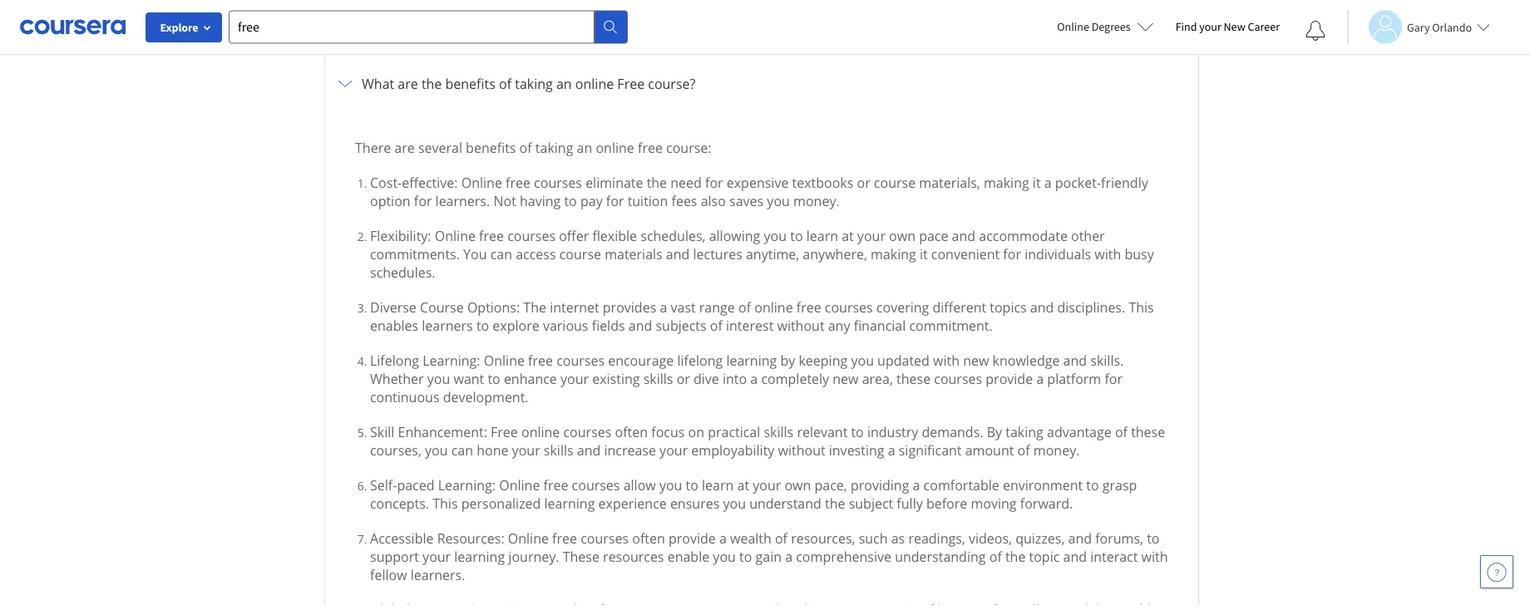 Task type: describe. For each thing, give the bounding box(es) containing it.
ensures
[[670, 495, 720, 513]]

the inside dropdown button
[[422, 75, 442, 93]]

money. inside the cost-effective: online free courses eliminate the need for expensive textbooks or course materials, making it a pocket-friendly option for learners. not having to pay for tuition fees also saves you money.
[[794, 192, 840, 210]]

free inside lifelong learning: online free courses encourage lifelong learning by keeping you updated with new knowledge and skills. whether you want to enhance your existing skills or dive into a completely new area, these courses provide a platform for continuous development.
[[528, 352, 553, 370]]

concepts.
[[370, 495, 429, 513]]

free inside the skill enhancement: free online courses often focus on practical skills relevant to industry demands. by taking advantage of these courses, you can hone your skills and increase your employability without investing a significant amount of money.
[[491, 423, 518, 441]]

and up 'interact'
[[1069, 530, 1092, 548]]

the inside self-paced learning: online free courses allow you to learn at your own pace, providing a comfortable environment to grasp concepts. this personalized learning experience ensures you understand the subject fully before moving forward.
[[825, 495, 846, 513]]

platform
[[1048, 370, 1102, 388]]

this inside diverse course options: the internet provides a vast range of online free courses covering different topics and disciplines. this enables learners to explore various fields and subjects of interest without any financial commitment.
[[1129, 298, 1155, 316]]

your inside accessible resources: online free courses often provide a wealth of resources, such as readings, videos, quizzes, and forums, to support your learning journey. these resources enable you to gain a comprehensive understanding of the topic and interact with fellow learners.
[[423, 548, 451, 566]]

online inside the cost-effective: online free courses eliminate the need for expensive textbooks or course materials, making it a pocket-friendly option for learners. not having to pay for tuition fees also saves you money.
[[462, 174, 502, 192]]

advantage
[[1047, 423, 1112, 441]]

of right advantage
[[1116, 423, 1128, 441]]

for inside lifelong learning: online free courses encourage lifelong learning by keeping you updated with new knowledge and skills. whether you want to enhance your existing skills or dive into a completely new area, these courses provide a platform for continuous development.
[[1105, 370, 1123, 388]]

free inside self-paced learning: online free courses allow you to learn at your own pace, providing a comfortable environment to grasp concepts. this personalized learning experience ensures you understand the subject fully before moving forward.
[[544, 477, 569, 494]]

online inside dropdown button
[[1058, 19, 1090, 34]]

such
[[859, 530, 888, 548]]

tuition
[[628, 192, 668, 210]]

self-paced learning: online free courses allow you to learn at your own pace, providing a comfortable environment to grasp concepts. this personalized learning experience ensures you understand the subject fully before moving forward.
[[370, 477, 1138, 513]]

chevron right image
[[335, 74, 355, 94]]

a inside the cost-effective: online free courses eliminate the need for expensive textbooks or course materials, making it a pocket-friendly option for learners. not having to pay for tuition fees also saves you money.
[[1045, 174, 1052, 192]]

fellow
[[370, 566, 407, 584]]

your down focus
[[660, 442, 688, 459]]

subjects
[[656, 317, 707, 335]]

online inside self-paced learning: online free courses allow you to learn at your own pace, providing a comfortable environment to grasp concepts. this personalized learning experience ensures you understand the subject fully before moving forward.
[[499, 477, 540, 494]]

whether
[[370, 370, 424, 388]]

of up gain
[[775, 530, 788, 548]]

knowledge
[[993, 352, 1060, 370]]

and down provides in the left of the page
[[629, 317, 652, 335]]

skills for a
[[644, 370, 673, 388]]

anytime,
[[746, 245, 800, 263]]

free left the course:
[[638, 139, 663, 157]]

employability
[[692, 442, 775, 459]]

subject
[[849, 495, 894, 513]]

what
[[362, 75, 395, 93]]

to inside lifelong learning: online free courses encourage lifelong learning by keeping you updated with new knowledge and skills. whether you want to enhance your existing skills or dive into a completely new area, these courses provide a platform for continuous development.
[[488, 370, 501, 388]]

this inside self-paced learning: online free courses allow you to learn at your own pace, providing a comfortable environment to grasp concepts. this personalized learning experience ensures you understand the subject fully before moving forward.
[[433, 495, 458, 513]]

continuous
[[370, 388, 440, 406]]

for down eliminate
[[606, 192, 624, 210]]

with inside lifelong learning: online free courses encourage lifelong learning by keeping you updated with new knowledge and skills. whether you want to enhance your existing skills or dive into a completely new area, these courses provide a platform for continuous development.
[[933, 352, 960, 370]]

and right "topics"
[[1031, 298, 1054, 316]]

making inside the cost-effective: online free courses eliminate the need for expensive textbooks or course materials, making it a pocket-friendly option for learners. not having to pay for tuition fees also saves you money.
[[984, 174, 1030, 192]]

your inside self-paced learning: online free courses allow you to learn at your own pace, providing a comfortable environment to grasp concepts. this personalized learning experience ensures you understand the subject fully before moving forward.
[[753, 477, 781, 494]]

course?
[[648, 75, 696, 93]]

at inside flexibility: online free courses offer flexible schedules, allowing you to learn at your own pace and accommodate other commitments. you can access course materials and lectures anytime, anywhere, making it convenient for individuals with busy schedules.
[[842, 227, 854, 245]]

focus
[[652, 423, 685, 441]]

a right into
[[751, 370, 758, 388]]

a right gain
[[786, 548, 793, 566]]

of up interest
[[739, 298, 751, 316]]

explore
[[493, 317, 540, 335]]

for down effective:
[[414, 192, 432, 210]]

the inside the cost-effective: online free courses eliminate the need for expensive textbooks or course materials, making it a pocket-friendly option for learners. not having to pay for tuition fees also saves you money.
[[647, 174, 667, 192]]

to inside the cost-effective: online free courses eliminate the need for expensive textbooks or course materials, making it a pocket-friendly option for learners. not having to pay for tuition fees also saves you money.
[[564, 192, 577, 210]]

topic
[[1030, 548, 1060, 566]]

can inside the skill enhancement: free online courses often focus on practical skills relevant to industry demands. by taking advantage of these courses, you can hone your skills and increase your employability without investing a significant amount of money.
[[451, 442, 473, 459]]

online degrees
[[1058, 19, 1131, 34]]

practical
[[708, 423, 761, 441]]

anywhere,
[[803, 245, 868, 263]]

free inside dropdown button
[[618, 75, 645, 93]]

area,
[[862, 370, 893, 388]]

lifelong learning: online free courses encourage lifelong learning by keeping you updated with new knowledge and skills. whether you want to enhance your existing skills or dive into a completely new area, these courses provide a platform for continuous development.
[[370, 352, 1124, 406]]

it inside the cost-effective: online free courses eliminate the need for expensive textbooks or course materials, making it a pocket-friendly option for learners. not having to pay for tuition fees also saves you money.
[[1033, 174, 1041, 192]]

offer
[[559, 227, 589, 245]]

explore
[[160, 20, 198, 35]]

resources
[[603, 548, 664, 566]]

by
[[781, 352, 796, 370]]

find your new career link
[[1168, 17, 1289, 37]]

to inside the skill enhancement: free online courses often focus on practical skills relevant to industry demands. by taking advantage of these courses, you can hone your skills and increase your employability without investing a significant amount of money.
[[851, 423, 864, 441]]

provides
[[603, 298, 657, 316]]

diverse course options: the internet provides a vast range of online free courses covering different topics and disciplines. this enables learners to explore various fields and subjects of interest without any financial commitment.
[[370, 298, 1155, 335]]

online up eliminate
[[596, 139, 635, 157]]

amount
[[966, 442, 1015, 459]]

pocket-
[[1056, 174, 1102, 192]]

you up 'wealth'
[[723, 495, 746, 513]]

your inside find your new career link
[[1200, 19, 1222, 34]]

forward.
[[1021, 495, 1074, 513]]

learn inside flexibility: online free courses offer flexible schedules, allowing you to learn at your own pace and accommodate other commitments. you can access course materials and lectures anytime, anywhere, making it convenient for individuals with busy schedules.
[[807, 227, 839, 245]]

fees
[[672, 192, 698, 210]]

free inside accessible resources: online free courses often provide a wealth of resources, such as readings, videos, quizzes, and forums, to support your learning journey. these resources enable you to gain a comprehensive understanding of the topic and interact with fellow learners.
[[553, 530, 577, 548]]

course inside the cost-effective: online free courses eliminate the need for expensive textbooks or course materials, making it a pocket-friendly option for learners. not having to pay for tuition fees also saves you money.
[[874, 174, 916, 192]]

of inside dropdown button
[[499, 75, 512, 93]]

interact
[[1091, 548, 1138, 566]]

on
[[688, 423, 705, 441]]

to left grasp in the right of the page
[[1087, 477, 1100, 494]]

own inside self-paced learning: online free courses allow you to learn at your own pace, providing a comfortable environment to grasp concepts. this personalized learning experience ensures you understand the subject fully before moving forward.
[[785, 477, 811, 494]]

courses inside diverse course options: the internet provides a vast range of online free courses covering different topics and disciplines. this enables learners to explore various fields and subjects of interest without any financial commitment.
[[825, 298, 873, 316]]

learning: inside lifelong learning: online free courses encourage lifelong learning by keeping you updated with new knowledge and skills. whether you want to enhance your existing skills or dive into a completely new area, these courses provide a platform for continuous development.
[[423, 352, 481, 370]]

grasp
[[1103, 477, 1138, 494]]

not
[[494, 192, 516, 210]]

your inside lifelong learning: online free courses encourage lifelong learning by keeping you updated with new knowledge and skills. whether you want to enhance your existing skills or dive into a completely new area, these courses provide a platform for continuous development.
[[561, 370, 589, 388]]

online inside diverse course options: the internet provides a vast range of online free courses covering different topics and disciplines. this enables learners to explore various fields and subjects of interest without any financial commitment.
[[755, 298, 793, 316]]

an for free
[[557, 75, 572, 93]]

updated
[[878, 352, 930, 370]]

existing
[[593, 370, 640, 388]]

enhancement:
[[398, 423, 487, 441]]

flexibility:
[[370, 227, 431, 245]]

courses up demands.
[[935, 370, 983, 388]]

these inside lifelong learning: online free courses encourage lifelong learning by keeping you updated with new knowledge and skills. whether you want to enhance your existing skills or dive into a completely new area, these courses provide a platform for continuous development.
[[897, 370, 931, 388]]

eliminate
[[586, 174, 644, 192]]

you up ensures
[[660, 477, 683, 494]]

of down range
[[710, 317, 723, 335]]

schedules.
[[370, 264, 436, 281]]

self-
[[370, 477, 397, 494]]

you left want
[[427, 370, 450, 388]]

allowing
[[709, 227, 761, 245]]

learn inside self-paced learning: online free courses allow you to learn at your own pace, providing a comfortable environment to grasp concepts. this personalized learning experience ensures you understand the subject fully before moving forward.
[[702, 477, 734, 494]]

readings,
[[909, 530, 966, 548]]

before
[[927, 495, 968, 513]]

what are the benefits of taking an online free course?
[[362, 75, 696, 93]]

convenient
[[932, 245, 1000, 263]]

lifelong
[[678, 352, 723, 370]]

completely
[[762, 370, 830, 388]]

online inside flexibility: online free courses offer flexible schedules, allowing you to learn at your own pace and accommodate other commitments. you can access course materials and lectures anytime, anywhere, making it convenient for individuals with busy schedules.
[[435, 227, 476, 245]]

as
[[892, 530, 905, 548]]

allow
[[624, 477, 656, 494]]

a inside the skill enhancement: free online courses often focus on practical skills relevant to industry demands. by taking advantage of these courses, you can hone your skills and increase your employability without investing a significant amount of money.
[[888, 442, 896, 459]]

online inside lifelong learning: online free courses encourage lifelong learning by keeping you updated with new knowledge and skills. whether you want to enhance your existing skills or dive into a completely new area, these courses provide a platform for continuous development.
[[484, 352, 525, 370]]

a inside diverse course options: the internet provides a vast range of online free courses covering different topics and disciplines. this enables learners to explore various fields and subjects of interest without any financial commitment.
[[660, 298, 668, 316]]

enables
[[370, 317, 419, 335]]

skills for employability
[[544, 442, 574, 459]]

list containing cost-effective: online free courses eliminate the need for expensive textbooks or course materials, making it a pocket-friendly option for learners. not having to pay for tuition fees also saves you money.
[[362, 174, 1169, 606]]

lifelong
[[370, 352, 419, 370]]

online inside accessible resources: online free courses often provide a wealth of resources, such as readings, videos, quizzes, and forums, to support your learning journey. these resources enable you to gain a comprehensive understanding of the topic and interact with fellow learners.
[[508, 530, 549, 548]]

saves
[[730, 192, 764, 210]]

also
[[701, 192, 726, 210]]

to up ensures
[[686, 477, 699, 494]]

comprehensive
[[796, 548, 892, 566]]

enhance
[[504, 370, 557, 388]]

options:
[[467, 298, 520, 316]]

accommodate
[[979, 227, 1068, 245]]

career
[[1248, 19, 1280, 34]]

dive
[[694, 370, 720, 388]]

for inside flexibility: online free courses offer flexible schedules, allowing you to learn at your own pace and accommodate other commitments. you can access course materials and lectures anytime, anywhere, making it convenient for individuals with busy schedules.
[[1004, 245, 1022, 263]]

keeping
[[799, 352, 848, 370]]

learners. inside the cost-effective: online free courses eliminate the need for expensive textbooks or course materials, making it a pocket-friendly option for learners. not having to pay for tuition fees also saves you money.
[[436, 192, 490, 210]]

a left 'wealth'
[[720, 530, 727, 548]]

find
[[1176, 19, 1198, 34]]

materials
[[605, 245, 663, 263]]

a inside self-paced learning: online free courses allow you to learn at your own pace, providing a comfortable environment to grasp concepts. this personalized learning experience ensures you understand the subject fully before moving forward.
[[913, 477, 921, 494]]

courses inside the skill enhancement: free online courses often focus on practical skills relevant to industry demands. by taking advantage of these courses, you can hone your skills and increase your employability without investing a significant amount of money.
[[564, 423, 612, 441]]

own inside flexibility: online free courses offer flexible schedules, allowing you to learn at your own pace and accommodate other commitments. you can access course materials and lectures anytime, anywhere, making it convenient for individuals with busy schedules.
[[889, 227, 916, 245]]

development.
[[443, 388, 529, 406]]

or inside the cost-effective: online free courses eliminate the need for expensive textbooks or course materials, making it a pocket-friendly option for learners. not having to pay for tuition fees also saves you money.
[[857, 174, 871, 192]]

0 horizontal spatial new
[[833, 370, 859, 388]]

these inside the skill enhancement: free online courses often focus on practical skills relevant to industry demands. by taking advantage of these courses, you can hone your skills and increase your employability without investing a significant amount of money.
[[1132, 423, 1166, 441]]

courses down various
[[557, 352, 605, 370]]

by
[[987, 423, 1003, 441]]

making inside flexibility: online free courses offer flexible schedules, allowing you to learn at your own pace and accommodate other commitments. you can access course materials and lectures anytime, anywhere, making it convenient for individuals with busy schedules.
[[871, 245, 917, 263]]



Task type: locate. For each thing, give the bounding box(es) containing it.
0 vertical spatial are
[[398, 75, 418, 93]]

1 vertical spatial at
[[738, 477, 750, 494]]

with inside flexibility: online free courses offer flexible schedules, allowing you to learn at your own pace and accommodate other commitments. you can access course materials and lectures anytime, anywhere, making it convenient for individuals with busy schedules.
[[1095, 245, 1122, 263]]

range
[[700, 298, 735, 316]]

to inside diverse course options: the internet provides a vast range of online free courses covering different topics and disciplines. this enables learners to explore various fields and subjects of interest without any financial commitment.
[[477, 317, 489, 335]]

gain
[[756, 548, 782, 566]]

online down enhance
[[522, 423, 560, 441]]

0 horizontal spatial with
[[933, 352, 960, 370]]

own up the understand
[[785, 477, 811, 494]]

0 vertical spatial or
[[857, 174, 871, 192]]

1 vertical spatial money.
[[1034, 442, 1080, 459]]

1 horizontal spatial this
[[1129, 298, 1155, 316]]

0 vertical spatial learners.
[[436, 192, 490, 210]]

online degrees button
[[1044, 8, 1168, 45]]

with down forums,
[[1142, 548, 1168, 566]]

1 horizontal spatial with
[[1095, 245, 1122, 263]]

wealth
[[730, 530, 772, 548]]

0 horizontal spatial own
[[785, 477, 811, 494]]

an up there are several benefits of taking an online free course:
[[557, 75, 572, 93]]

you inside the skill enhancement: free online courses often focus on practical skills relevant to industry demands. by taking advantage of these courses, you can hone your skills and increase your employability without investing a significant amount of money.
[[425, 442, 448, 459]]

financial
[[854, 317, 906, 335]]

1 horizontal spatial or
[[857, 174, 871, 192]]

of right amount at the right
[[1018, 442, 1031, 459]]

into
[[723, 370, 747, 388]]

learning inside accessible resources: online free courses often provide a wealth of resources, such as readings, videos, quizzes, and forums, to support your learning journey. these resources enable you to gain a comprehensive understanding of the topic and interact with fellow learners.
[[455, 548, 505, 566]]

1 horizontal spatial learn
[[807, 227, 839, 245]]

What do you want to learn? text field
[[229, 10, 595, 44]]

1 horizontal spatial course
[[874, 174, 916, 192]]

often for focus
[[615, 423, 648, 441]]

free up keeping
[[797, 298, 822, 316]]

learners. inside accessible resources: online free courses often provide a wealth of resources, such as readings, videos, quizzes, and forums, to support your learning journey. these resources enable you to gain a comprehensive understanding of the topic and interact with fellow learners.
[[411, 566, 465, 584]]

0 vertical spatial with
[[1095, 245, 1122, 263]]

0 vertical spatial benefits
[[446, 75, 496, 93]]

0 horizontal spatial provide
[[669, 530, 716, 548]]

0 vertical spatial often
[[615, 423, 648, 441]]

1 horizontal spatial skills
[[644, 370, 673, 388]]

1 vertical spatial without
[[778, 442, 826, 459]]

1 vertical spatial making
[[871, 245, 917, 263]]

to inside flexibility: online free courses offer flexible schedules, allowing you to learn at your own pace and accommodate other commitments. you can access course materials and lectures anytime, anywhere, making it convenient for individuals with busy schedules.
[[791, 227, 803, 245]]

you up the area, on the right bottom of page
[[851, 352, 874, 370]]

0 horizontal spatial money.
[[794, 192, 840, 210]]

0 horizontal spatial skills
[[544, 442, 574, 459]]

a
[[1045, 174, 1052, 192], [660, 298, 668, 316], [751, 370, 758, 388], [1037, 370, 1044, 388], [888, 442, 896, 459], [913, 477, 921, 494], [720, 530, 727, 548], [786, 548, 793, 566]]

for down accommodate at top right
[[1004, 245, 1022, 263]]

0 vertical spatial without
[[777, 317, 825, 335]]

0 vertical spatial free
[[618, 75, 645, 93]]

0 horizontal spatial it
[[920, 245, 928, 263]]

courses inside accessible resources: online free courses often provide a wealth of resources, such as readings, videos, quizzes, and forums, to support your learning journey. these resources enable you to gain a comprehensive understanding of the topic and interact with fellow learners.
[[581, 530, 629, 548]]

coursera image
[[20, 14, 126, 40]]

1 horizontal spatial an
[[577, 139, 593, 157]]

help center image
[[1488, 562, 1508, 582]]

of up having
[[520, 139, 532, 157]]

you inside flexibility: online free courses offer flexible schedules, allowing you to learn at your own pace and accommodate other commitments. you can access course materials and lectures anytime, anywhere, making it convenient for individuals with busy schedules.
[[764, 227, 787, 245]]

1 vertical spatial with
[[933, 352, 960, 370]]

free inside flexibility: online free courses offer flexible schedules, allowing you to learn at your own pace and accommodate other commitments. you can access course materials and lectures anytime, anywhere, making it convenient for individuals with busy schedules.
[[479, 227, 504, 245]]

1 horizontal spatial new
[[964, 352, 990, 370]]

pay
[[581, 192, 603, 210]]

relevant
[[797, 423, 848, 441]]

learning: inside self-paced learning: online free courses allow you to learn at your own pace, providing a comfortable environment to grasp concepts. this personalized learning experience ensures you understand the subject fully before moving forward.
[[438, 477, 496, 494]]

provide down the knowledge
[[986, 370, 1033, 388]]

money. inside the skill enhancement: free online courses often focus on practical skills relevant to industry demands. by taking advantage of these courses, you can hone your skills and increase your employability without investing a significant amount of money.
[[1034, 442, 1080, 459]]

learning inside lifelong learning: online free courses encourage lifelong learning by keeping you updated with new knowledge and skills. whether you want to enhance your existing skills or dive into a completely new area, these courses provide a platform for continuous development.
[[727, 352, 777, 370]]

provide inside lifelong learning: online free courses encourage lifelong learning by keeping you updated with new knowledge and skills. whether you want to enhance your existing skills or dive into a completely new area, these courses provide a platform for continuous development.
[[986, 370, 1033, 388]]

1 vertical spatial are
[[395, 139, 415, 157]]

taking inside the skill enhancement: free online courses often focus on practical skills relevant to industry demands. by taking advantage of these courses, you can hone your skills and increase your employability without investing a significant amount of money.
[[1006, 423, 1044, 441]]

0 horizontal spatial learn
[[702, 477, 734, 494]]

provide inside accessible resources: online free courses often provide a wealth of resources, such as readings, videos, quizzes, and forums, to support your learning journey. these resources enable you to gain a comprehensive understanding of the topic and interact with fellow learners.
[[669, 530, 716, 548]]

skills down encourage
[[644, 370, 673, 388]]

taking for free
[[515, 75, 553, 93]]

None search field
[[229, 10, 628, 44]]

it left pocket-
[[1033, 174, 1041, 192]]

without for online
[[777, 317, 825, 335]]

often for provide
[[632, 530, 665, 548]]

enable
[[668, 548, 710, 566]]

course left materials,
[[874, 174, 916, 192]]

demands.
[[922, 423, 984, 441]]

benefits for the
[[446, 75, 496, 93]]

1 horizontal spatial learning
[[545, 495, 595, 513]]

for
[[705, 174, 723, 192], [414, 192, 432, 210], [606, 192, 624, 210], [1004, 245, 1022, 263], [1105, 370, 1123, 388]]

there
[[355, 139, 391, 157]]

free up not at left
[[506, 174, 531, 192]]

taking inside what are the benefits of taking an online free course? dropdown button
[[515, 75, 553, 93]]

often up resources
[[632, 530, 665, 548]]

learners. down support
[[411, 566, 465, 584]]

diverse
[[370, 298, 417, 316]]

0 vertical spatial provide
[[986, 370, 1033, 388]]

0 vertical spatial money.
[[794, 192, 840, 210]]

skill enhancement: free online courses often focus on practical skills relevant to industry demands. by taking advantage of these courses, you can hone your skills and increase your employability without investing a significant amount of money.
[[370, 423, 1166, 459]]

often inside accessible resources: online free courses often provide a wealth of resources, such as readings, videos, quizzes, and forums, to support your learning journey. these resources enable you to gain a comprehensive understanding of the topic and interact with fellow learners.
[[632, 530, 665, 548]]

any
[[828, 317, 851, 335]]

or left dive
[[677, 370, 690, 388]]

online up personalized
[[499, 477, 540, 494]]

courses up any
[[825, 298, 873, 316]]

1 vertical spatial an
[[577, 139, 593, 157]]

online left degrees
[[1058, 19, 1090, 34]]

free up enhance
[[528, 352, 553, 370]]

you down expensive
[[767, 192, 790, 210]]

can down enhancement: on the left of the page
[[451, 442, 473, 459]]

free up 'you'
[[479, 227, 504, 245]]

disciplines.
[[1058, 298, 1126, 316]]

skills inside lifelong learning: online free courses encourage lifelong learning by keeping you updated with new knowledge and skills. whether you want to enhance your existing skills or dive into a completely new area, these courses provide a platform for continuous development.
[[644, 370, 673, 388]]

a down the knowledge
[[1037, 370, 1044, 388]]

several
[[418, 139, 463, 157]]

an for free
[[577, 139, 593, 157]]

1 vertical spatial taking
[[536, 139, 574, 157]]

and right topic
[[1064, 548, 1087, 566]]

taking right by
[[1006, 423, 1044, 441]]

for down skills.
[[1105, 370, 1123, 388]]

courses inside the cost-effective: online free courses eliminate the need for expensive textbooks or course materials, making it a pocket-friendly option for learners. not having to pay for tuition fees also saves you money.
[[534, 174, 582, 192]]

2 vertical spatial taking
[[1006, 423, 1044, 441]]

other
[[1072, 227, 1105, 245]]

course
[[874, 174, 916, 192], [560, 245, 602, 263]]

this
[[1129, 298, 1155, 316], [433, 495, 458, 513]]

are right 'what'
[[398, 75, 418, 93]]

a left vast
[[660, 298, 668, 316]]

your up anywhere,
[[858, 227, 886, 245]]

and down schedules,
[[666, 245, 690, 263]]

own left pace
[[889, 227, 916, 245]]

new down commitment.
[[964, 352, 990, 370]]

making up 'covering'
[[871, 245, 917, 263]]

and inside lifelong learning: online free courses encourage lifelong learning by keeping you updated with new knowledge and skills. whether you want to enhance your existing skills or dive into a completely new area, these courses provide a platform for continuous development.
[[1064, 352, 1087, 370]]

journey.
[[509, 548, 560, 566]]

online up interest
[[755, 298, 793, 316]]

online inside dropdown button
[[576, 75, 614, 93]]

and inside the skill enhancement: free online courses often focus on practical skills relevant to industry demands. by taking advantage of these courses, you can hone your skills and increase your employability without investing a significant amount of money.
[[577, 442, 601, 459]]

often inside the skill enhancement: free online courses often focus on practical skills relevant to industry demands. by taking advantage of these courses, you can hone your skills and increase your employability without investing a significant amount of money.
[[615, 423, 648, 441]]

1 vertical spatial learners.
[[411, 566, 465, 584]]

online inside the skill enhancement: free online courses often focus on practical skills relevant to industry demands. by taking advantage of these courses, you can hone your skills and increase your employability without investing a significant amount of money.
[[522, 423, 560, 441]]

experience
[[599, 495, 667, 513]]

free left course?
[[618, 75, 645, 93]]

0 vertical spatial an
[[557, 75, 572, 93]]

to up investing
[[851, 423, 864, 441]]

0 horizontal spatial can
[[451, 442, 473, 459]]

1 vertical spatial free
[[491, 423, 518, 441]]

it inside flexibility: online free courses offer flexible schedules, allowing you to learn at your own pace and accommodate other commitments. you can access course materials and lectures anytime, anywhere, making it convenient for individuals with busy schedules.
[[920, 245, 928, 263]]

expensive
[[727, 174, 789, 192]]

skills left the relevant
[[764, 423, 794, 441]]

0 vertical spatial can
[[491, 245, 513, 263]]

orlando
[[1433, 20, 1473, 35]]

you inside the cost-effective: online free courses eliminate the need for expensive textbooks or course materials, making it a pocket-friendly option for learners. not having to pay for tuition fees also saves you money.
[[767, 192, 790, 210]]

1 horizontal spatial provide
[[986, 370, 1033, 388]]

courses inside flexibility: online free courses offer flexible schedules, allowing you to learn at your own pace and accommodate other commitments. you can access course materials and lectures anytime, anywhere, making it convenient for individuals with busy schedules.
[[508, 227, 556, 245]]

vast
[[671, 298, 696, 316]]

or
[[857, 174, 871, 192], [677, 370, 690, 388]]

without for relevant
[[778, 442, 826, 459]]

without inside the skill enhancement: free online courses often focus on practical skills relevant to industry demands. by taking advantage of these courses, you can hone your skills and increase your employability without investing a significant amount of money.
[[778, 442, 826, 459]]

1 horizontal spatial can
[[491, 245, 513, 263]]

courses inside self-paced learning: online free courses allow you to learn at your own pace, providing a comfortable environment to grasp concepts. this personalized learning experience ensures you understand the subject fully before moving forward.
[[572, 477, 620, 494]]

learn up ensures
[[702, 477, 734, 494]]

your left existing
[[561, 370, 589, 388]]

hone
[[477, 442, 509, 459]]

are inside what are the benefits of taking an online free course? dropdown button
[[398, 75, 418, 93]]

course
[[420, 298, 464, 316]]

online left course?
[[576, 75, 614, 93]]

free up these on the bottom of page
[[553, 530, 577, 548]]

comfortable
[[924, 477, 1000, 494]]

your
[[1200, 19, 1222, 34], [858, 227, 886, 245], [561, 370, 589, 388], [512, 442, 541, 459], [660, 442, 688, 459], [753, 477, 781, 494], [423, 548, 451, 566]]

0 horizontal spatial these
[[897, 370, 931, 388]]

significant
[[899, 442, 962, 459]]

money. down the textbooks
[[794, 192, 840, 210]]

it down pace
[[920, 245, 928, 263]]

1 vertical spatial or
[[677, 370, 690, 388]]

1 horizontal spatial at
[[842, 227, 854, 245]]

for up also
[[705, 174, 723, 192]]

flexible
[[593, 227, 637, 245]]

to up development.
[[488, 370, 501, 388]]

provide up enable
[[669, 530, 716, 548]]

schedules,
[[641, 227, 706, 245]]

option
[[370, 192, 411, 210]]

0 vertical spatial making
[[984, 174, 1030, 192]]

course inside flexibility: online free courses offer flexible schedules, allowing you to learn at your own pace and accommodate other commitments. you can access course materials and lectures anytime, anywhere, making it convenient for individuals with busy schedules.
[[560, 245, 602, 263]]

without inside diverse course options: the internet provides a vast range of online free courses covering different topics and disciplines. this enables learners to explore various fields and subjects of interest without any financial commitment.
[[777, 317, 825, 335]]

1 vertical spatial provide
[[669, 530, 716, 548]]

0 horizontal spatial learning
[[455, 548, 505, 566]]

often up increase
[[615, 423, 648, 441]]

can inside flexibility: online free courses offer flexible schedules, allowing you to learn at your own pace and accommodate other commitments. you can access course materials and lectures anytime, anywhere, making it convenient for individuals with busy schedules.
[[491, 245, 513, 263]]

0 horizontal spatial making
[[871, 245, 917, 263]]

1 horizontal spatial it
[[1033, 174, 1041, 192]]

busy
[[1125, 245, 1155, 263]]

1 horizontal spatial these
[[1132, 423, 1166, 441]]

courses up these on the bottom of page
[[581, 530, 629, 548]]

online up not at left
[[462, 174, 502, 192]]

encourage
[[608, 352, 674, 370]]

taking
[[515, 75, 553, 93], [536, 139, 574, 157], [1006, 423, 1044, 441]]

benefits up the 'several'
[[446, 75, 496, 93]]

list
[[362, 174, 1169, 606]]

benefits for several
[[466, 139, 516, 157]]

pace,
[[815, 477, 848, 494]]

0 horizontal spatial at
[[738, 477, 750, 494]]

1 vertical spatial learning:
[[438, 477, 496, 494]]

1 vertical spatial it
[[920, 245, 928, 263]]

without down the relevant
[[778, 442, 826, 459]]

learning up these on the bottom of page
[[545, 495, 595, 513]]

0 horizontal spatial course
[[560, 245, 602, 263]]

free inside the cost-effective: online free courses eliminate the need for expensive textbooks or course materials, making it a pocket-friendly option for learners. not having to pay for tuition fees also saves you money.
[[506, 174, 531, 192]]

personalized
[[461, 495, 541, 513]]

0 vertical spatial these
[[897, 370, 931, 388]]

skills
[[644, 370, 673, 388], [764, 423, 794, 441], [544, 442, 574, 459]]

0 vertical spatial learning
[[727, 352, 777, 370]]

benefits inside dropdown button
[[446, 75, 496, 93]]

2 horizontal spatial learning
[[727, 352, 777, 370]]

0 vertical spatial taking
[[515, 75, 553, 93]]

benefits
[[446, 75, 496, 93], [466, 139, 516, 157]]

2 vertical spatial with
[[1142, 548, 1168, 566]]

quizzes,
[[1016, 530, 1065, 548]]

new
[[1224, 19, 1246, 34]]

2 vertical spatial learning
[[455, 548, 505, 566]]

covering
[[877, 298, 930, 316]]

free up the journey.
[[544, 477, 569, 494]]

what are the benefits of taking an online free course? button
[[335, 49, 1189, 119]]

having
[[520, 192, 561, 210]]

providing
[[851, 477, 910, 494]]

this right disciplines.
[[1129, 298, 1155, 316]]

0 vertical spatial learning:
[[423, 352, 481, 370]]

your right hone
[[512, 442, 541, 459]]

show notifications image
[[1306, 21, 1326, 41]]

the inside accessible resources: online free courses often provide a wealth of resources, such as readings, videos, quizzes, and forums, to support your learning journey. these resources enable you to gain a comprehensive understanding of the topic and interact with fellow learners.
[[1006, 548, 1026, 566]]

new down keeping
[[833, 370, 859, 388]]

0 vertical spatial this
[[1129, 298, 1155, 316]]

0 vertical spatial own
[[889, 227, 916, 245]]

skill
[[370, 423, 395, 441]]

different
[[933, 298, 987, 316]]

are for there
[[395, 139, 415, 157]]

1 vertical spatial often
[[632, 530, 665, 548]]

an inside dropdown button
[[557, 75, 572, 93]]

1 horizontal spatial own
[[889, 227, 916, 245]]

1 vertical spatial learning
[[545, 495, 595, 513]]

1 horizontal spatial making
[[984, 174, 1030, 192]]

are for what
[[398, 75, 418, 93]]

at inside self-paced learning: online free courses allow you to learn at your own pace, providing a comfortable environment to grasp concepts. this personalized learning experience ensures you understand the subject fully before moving forward.
[[738, 477, 750, 494]]

or inside lifelong learning: online free courses encourage lifelong learning by keeping you updated with new knowledge and skills. whether you want to enhance your existing skills or dive into a completely new area, these courses provide a platform for continuous development.
[[677, 370, 690, 388]]

0 horizontal spatial or
[[677, 370, 690, 388]]

to
[[564, 192, 577, 210], [791, 227, 803, 245], [477, 317, 489, 335], [488, 370, 501, 388], [851, 423, 864, 441], [686, 477, 699, 494], [1087, 477, 1100, 494], [1147, 530, 1160, 548], [740, 548, 752, 566]]

are
[[398, 75, 418, 93], [395, 139, 415, 157]]

and up convenient
[[952, 227, 976, 245]]

course down offer
[[560, 245, 602, 263]]

taking for free
[[536, 139, 574, 157]]

moving
[[971, 495, 1017, 513]]

skills right hone
[[544, 442, 574, 459]]

with inside accessible resources: online free courses often provide a wealth of resources, such as readings, videos, quizzes, and forums, to support your learning journey. these resources enable you to gain a comprehensive understanding of the topic and interact with fellow learners.
[[1142, 548, 1168, 566]]

need
[[671, 174, 702, 192]]

you
[[464, 245, 487, 263]]

new
[[964, 352, 990, 370], [833, 370, 859, 388]]

materials,
[[920, 174, 981, 192]]

1 vertical spatial these
[[1132, 423, 1166, 441]]

and left increase
[[577, 442, 601, 459]]

without up by
[[777, 317, 825, 335]]

support
[[370, 548, 419, 566]]

money. down advantage
[[1034, 442, 1080, 459]]

want
[[454, 370, 484, 388]]

interest
[[726, 317, 774, 335]]

course:
[[666, 139, 712, 157]]

your right find
[[1200, 19, 1222, 34]]

commitments.
[[370, 245, 460, 263]]

1 vertical spatial this
[[433, 495, 458, 513]]

online up the journey.
[[508, 530, 549, 548]]

0 horizontal spatial this
[[433, 495, 458, 513]]

online up enhance
[[484, 352, 525, 370]]

1 horizontal spatial money.
[[1034, 442, 1080, 459]]

an
[[557, 75, 572, 93], [577, 139, 593, 157]]

1 vertical spatial course
[[560, 245, 602, 263]]

1 vertical spatial learn
[[702, 477, 734, 494]]

learning
[[727, 352, 777, 370], [545, 495, 595, 513], [455, 548, 505, 566]]

to right forums,
[[1147, 530, 1160, 548]]

courses up access
[[508, 227, 556, 245]]

0 vertical spatial course
[[874, 174, 916, 192]]

without
[[777, 317, 825, 335], [778, 442, 826, 459]]

accessible resources: online free courses often provide a wealth of resources, such as readings, videos, quizzes, and forums, to support your learning journey. these resources enable you to gain a comprehensive understanding of the topic and interact with fellow learners.
[[370, 530, 1168, 584]]

0 horizontal spatial free
[[491, 423, 518, 441]]

your inside flexibility: online free courses offer flexible schedules, allowing you to learn at your own pace and accommodate other commitments. you can access course materials and lectures anytime, anywhere, making it convenient for individuals with busy schedules.
[[858, 227, 886, 245]]

flexibility: online free courses offer flexible schedules, allowing you to learn at your own pace and accommodate other commitments. you can access course materials and lectures anytime, anywhere, making it convenient for individuals with busy schedules.
[[370, 227, 1155, 281]]

2 horizontal spatial with
[[1142, 548, 1168, 566]]

1 vertical spatial can
[[451, 442, 473, 459]]

taking up having
[[536, 139, 574, 157]]

0 horizontal spatial an
[[557, 75, 572, 93]]

0 vertical spatial it
[[1033, 174, 1041, 192]]

courses
[[534, 174, 582, 192], [508, 227, 556, 245], [825, 298, 873, 316], [557, 352, 605, 370], [935, 370, 983, 388], [564, 423, 612, 441], [572, 477, 620, 494], [581, 530, 629, 548]]

1 vertical spatial own
[[785, 477, 811, 494]]

resources,
[[791, 530, 856, 548]]

1 vertical spatial benefits
[[466, 139, 516, 157]]

you
[[767, 192, 790, 210], [764, 227, 787, 245], [851, 352, 874, 370], [427, 370, 450, 388], [425, 442, 448, 459], [660, 477, 683, 494], [723, 495, 746, 513], [713, 548, 736, 566]]

the up tuition
[[647, 174, 667, 192]]

learners
[[422, 317, 473, 335]]

at up anywhere,
[[842, 227, 854, 245]]

of down "videos,"
[[990, 548, 1002, 566]]

courses up having
[[534, 174, 582, 192]]

with
[[1095, 245, 1122, 263], [933, 352, 960, 370], [1142, 548, 1168, 566]]

or right the textbooks
[[857, 174, 871, 192]]

your down resources: at the bottom left of page
[[423, 548, 451, 566]]

you up anytime,
[[764, 227, 787, 245]]

courses up increase
[[564, 423, 612, 441]]

at down employability
[[738, 477, 750, 494]]

free inside diverse course options: the internet provides a vast range of online free courses covering different topics and disciplines. this enables learners to explore various fields and subjects of interest without any financial commitment.
[[797, 298, 822, 316]]

to down options:
[[477, 317, 489, 335]]

2 horizontal spatial skills
[[764, 423, 794, 441]]

a left pocket-
[[1045, 174, 1052, 192]]

gary
[[1408, 20, 1431, 35]]

0 vertical spatial at
[[842, 227, 854, 245]]

learning up into
[[727, 352, 777, 370]]

you down enhancement: on the left of the page
[[425, 442, 448, 459]]

to down 'wealth'
[[740, 548, 752, 566]]

understand
[[750, 495, 822, 513]]

1 horizontal spatial free
[[618, 75, 645, 93]]

learning inside self-paced learning: online free courses allow you to learn at your own pace, providing a comfortable environment to grasp concepts. this personalized learning experience ensures you understand the subject fully before moving forward.
[[545, 495, 595, 513]]

textbooks
[[792, 174, 854, 192]]

you inside accessible resources: online free courses often provide a wealth of resources, such as readings, videos, quizzes, and forums, to support your learning journey. these resources enable you to gain a comprehensive understanding of the topic and interact with fellow learners.
[[713, 548, 736, 566]]

0 vertical spatial learn
[[807, 227, 839, 245]]



Task type: vqa. For each thing, say whether or not it's contained in the screenshot.
Coursera Plus image
no



